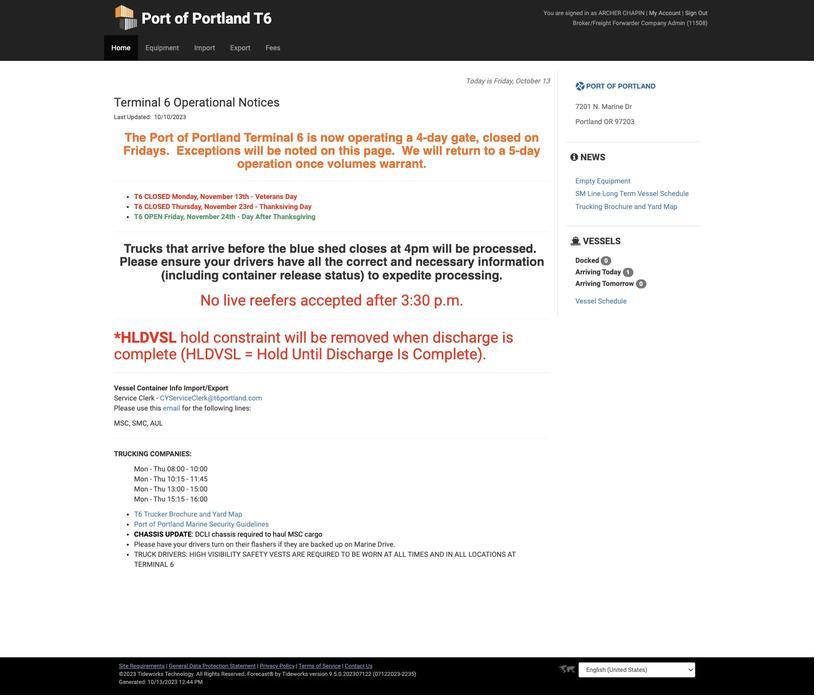 Task type: vqa. For each thing, say whether or not it's contained in the screenshot.
top 0
yes



Task type: locate. For each thing, give the bounding box(es) containing it.
and inside empty equipment sm line long term vessel schedule trucking brochure and yard map
[[634, 203, 646, 211]]

are right you
[[555, 10, 564, 17]]

return
[[446, 144, 481, 158]]

drivers up 'live'
[[234, 255, 274, 269]]

companies:
[[150, 450, 192, 458]]

sm
[[575, 190, 586, 198]]

0 horizontal spatial to
[[265, 531, 271, 539]]

equipment inside empty equipment sm line long term vessel schedule trucking brochure and yard map
[[597, 177, 631, 185]]

6 up once
[[297, 131, 304, 145]]

information
[[478, 255, 544, 269]]

1 horizontal spatial be
[[310, 329, 327, 347]]

drivers up high
[[189, 541, 210, 549]]

day up thanksiving
[[285, 193, 297, 201]]

are
[[292, 551, 305, 559]]

be up processing.
[[455, 242, 469, 256]]

1 vertical spatial this
[[150, 404, 161, 413]]

10/13/2023
[[148, 680, 178, 686]]

1 at from the left
[[384, 551, 392, 559]]

technology.
[[165, 672, 195, 678]]

2 vertical spatial marine
[[354, 541, 376, 549]]

0 vertical spatial have
[[277, 255, 305, 269]]

no live reefers accepted after 3:30 p.m.
[[200, 292, 464, 309]]

sm line long term vessel schedule link
[[575, 190, 689, 198]]

november
[[200, 193, 233, 201], [204, 203, 237, 211], [187, 213, 219, 221]]

6 up 10/10/2023
[[164, 96, 171, 110]]

7201
[[575, 103, 591, 111]]

dcli
[[195, 531, 210, 539]]

0 horizontal spatial are
[[299, 541, 309, 549]]

of down 10/10/2023
[[177, 131, 188, 145]]

thu up trucker
[[153, 496, 165, 504]]

0 vertical spatial yard
[[648, 203, 662, 211]]

0 horizontal spatial the
[[193, 404, 202, 413]]

worn
[[362, 551, 382, 559]]

dr
[[625, 103, 632, 111]]

13:00
[[167, 486, 185, 494]]

trucking brochure and yard map link
[[575, 203, 677, 211]]

0 vertical spatial and
[[634, 203, 646, 211]]

have left all
[[277, 255, 305, 269]]

vessel for vessel container info import/export service clerk - cyserviceclerk@t6portland.com please use this email for the following lines:
[[114, 384, 135, 392]]

friday, down thursday,
[[164, 213, 185, 221]]

1 horizontal spatial yard
[[648, 203, 662, 211]]

import
[[194, 44, 215, 52]]

1 vertical spatial closed
[[144, 203, 170, 211]]

map down sm line long term vessel schedule link
[[663, 203, 677, 211]]

1 vertical spatial marine
[[186, 521, 207, 529]]

account
[[659, 10, 681, 17]]

0 horizontal spatial be
[[267, 144, 281, 158]]

2 thu from the top
[[153, 475, 165, 483]]

map inside empty equipment sm line long term vessel schedule trucking brochure and yard map
[[663, 203, 677, 211]]

15:15
[[167, 496, 185, 504]]

2 horizontal spatial vessel
[[638, 190, 658, 198]]

reefers
[[250, 292, 296, 309]]

your
[[204, 255, 230, 269], [173, 541, 187, 549]]

2 arriving from the top
[[575, 280, 601, 288]]

0 horizontal spatial service
[[114, 394, 137, 402]]

vessel inside the vessel container info import/export service clerk - cyserviceclerk@t6portland.com please use this email for the following lines:
[[114, 384, 135, 392]]

be
[[352, 551, 360, 559]]

1 horizontal spatial day
[[285, 193, 297, 201]]

1 horizontal spatial brochure
[[604, 203, 632, 211]]

equipment up long
[[597, 177, 631, 185]]

after
[[366, 292, 397, 309]]

day up thanksgiving
[[300, 203, 312, 211]]

- right 23rd
[[255, 203, 258, 211]]

0 horizontal spatial have
[[157, 541, 172, 549]]

0 vertical spatial be
[[267, 144, 281, 158]]

marine up :
[[186, 521, 207, 529]]

service up version
[[322, 664, 341, 670]]

trucking
[[575, 203, 603, 211]]

thu left 10:15
[[153, 475, 165, 483]]

have up drivers:
[[157, 541, 172, 549]]

vessel
[[638, 190, 658, 198], [575, 297, 596, 305], [114, 384, 135, 392]]

- left 10:00
[[186, 465, 188, 473]]

this inside the 'the port of portland terminal 6 is now operating a 4-day gate, closed on fridays .  exceptions will be noted on this page.  we will return to a 5-day operation once volumes warrant.'
[[339, 144, 360, 158]]

of up version
[[316, 664, 321, 670]]

1 vertical spatial please
[[114, 404, 135, 413]]

1 thu from the top
[[153, 465, 165, 473]]

version
[[309, 672, 328, 678]]

1 vertical spatial and
[[391, 255, 412, 269]]

email link
[[163, 404, 180, 413]]

1 horizontal spatial vessel
[[575, 297, 596, 305]]

will inside 'hold constraint will be removed when discharge is complete (hldvsl = hold until discharge is complete).'
[[284, 329, 307, 347]]

1 vertical spatial november
[[204, 203, 237, 211]]

have inside trucks that arrive before the blue shed closes at 4pm will be processed. please ensure your drivers have all the correct and necessary information (including container release status) to expedite processing.
[[277, 255, 305, 269]]

brochure down 15:15
[[169, 511, 197, 519]]

0 horizontal spatial map
[[228, 511, 242, 519]]

will right we
[[423, 144, 443, 158]]

0 vertical spatial terminal
[[114, 96, 161, 110]]

1 horizontal spatial are
[[555, 10, 564, 17]]

port up 'equipment' popup button
[[142, 10, 171, 27]]

at
[[390, 242, 401, 256]]

thanksiving
[[259, 203, 298, 211]]

this right once
[[339, 144, 360, 158]]

6
[[164, 96, 171, 110], [297, 131, 304, 145], [170, 561, 174, 569]]

| left general
[[166, 664, 167, 670]]

0 vertical spatial marine
[[602, 103, 623, 111]]

arriving down docked
[[575, 268, 601, 276]]

their
[[235, 541, 250, 549]]

1 horizontal spatial friday,
[[494, 77, 514, 85]]

portland
[[192, 10, 250, 27], [575, 118, 602, 126], [192, 131, 241, 145], [157, 521, 184, 529]]

portland up update
[[157, 521, 184, 529]]

vessel right term
[[638, 190, 658, 198]]

after
[[255, 213, 271, 221]]

0 vertical spatial to
[[484, 144, 495, 158]]

t6 left trucker
[[134, 511, 142, 519]]

flashers
[[251, 541, 276, 549]]

please up truck
[[134, 541, 155, 549]]

operating
[[348, 131, 403, 145]]

marine up or
[[602, 103, 623, 111]]

drivers inside trucks that arrive before the blue shed closes at 4pm will be processed. please ensure your drivers have all the correct and necessary information (including container release status) to expedite processing.
[[234, 255, 274, 269]]

your right ensure
[[204, 255, 230, 269]]

gate,
[[451, 131, 479, 145]]

map inside t6 trucker brochure and yard map port of portland marine security guidelines chassis update : dcli chassis required to haul msc cargo please have your drivers turn on their flashers if they are backed up on marine drive. truck drivers: high visibility safety vests are required to be worn at all times and in all locations at terminal 6
[[228, 511, 242, 519]]

1 vertical spatial schedule
[[598, 297, 627, 305]]

thu left 13:00
[[153, 486, 165, 494]]

be inside the 'the port of portland terminal 6 is now operating a 4-day gate, closed on fridays .  exceptions will be noted on this page.  we will return to a 5-day operation once volumes warrant.'
[[267, 144, 281, 158]]

contact us link
[[345, 664, 373, 670]]

mon - thu 08:00 - 10:00 mon - thu 10:15 - 11:45 mon - thu 13:00 - 15:00 mon - thu 15:15 - 16:00
[[134, 465, 208, 504]]

2 horizontal spatial marine
[[602, 103, 623, 111]]

thu down trucking companies: at the left bottom
[[153, 465, 165, 473]]

0 horizontal spatial this
[[150, 404, 161, 413]]

please inside t6 trucker brochure and yard map port of portland marine security guidelines chassis update : dcli chassis required to haul msc cargo please have your drivers turn on their flashers if they are backed up on marine drive. truck drivers: high visibility safety vests are required to be worn at all times and in all locations at terminal 6
[[134, 541, 155, 549]]

is
[[397, 346, 409, 363]]

of inside the 'the port of portland terminal 6 is now operating a 4-day gate, closed on fridays .  exceptions will be noted on this page.  we will return to a 5-day operation once volumes warrant.'
[[177, 131, 188, 145]]

0
[[604, 258, 608, 265], [639, 281, 643, 288]]

0 horizontal spatial friday,
[[164, 213, 185, 221]]

0 vertical spatial 6
[[164, 96, 171, 110]]

2 horizontal spatial is
[[502, 329, 514, 347]]

1 horizontal spatial marine
[[354, 541, 376, 549]]

t6 inside t6 trucker brochure and yard map port of portland marine security guidelines chassis update : dcli chassis required to haul msc cargo please have your drivers turn on their flashers if they are backed up on marine drive. truck drivers: high visibility safety vests are required to be worn at all times and in all locations at terminal 6
[[134, 511, 142, 519]]

0 horizontal spatial equipment
[[145, 44, 179, 52]]

- left 13:00
[[150, 486, 152, 494]]

your down update
[[173, 541, 187, 549]]

closed
[[483, 131, 521, 145]]

equipment
[[145, 44, 179, 52], [597, 177, 631, 185]]

1 vertical spatial friday,
[[164, 213, 185, 221]]

export button
[[223, 35, 258, 60]]

service
[[114, 394, 137, 402], [322, 664, 341, 670]]

and right correct
[[391, 255, 412, 269]]

a left "4-"
[[406, 131, 413, 145]]

locations
[[469, 551, 506, 559]]

0 horizontal spatial drivers
[[189, 541, 210, 549]]

0 right docked
[[604, 258, 608, 265]]

discharge
[[433, 329, 498, 347]]

1 vertical spatial port
[[149, 131, 174, 145]]

2 vertical spatial vessel
[[114, 384, 135, 392]]

yard up security
[[213, 511, 227, 519]]

day left info circle 'icon'
[[520, 144, 540, 158]]

port inside the 'the port of portland terminal 6 is now operating a 4-day gate, closed on fridays .  exceptions will be noted on this page.  we will return to a 5-day operation once volumes warrant.'
[[149, 131, 174, 145]]

0 vertical spatial day
[[285, 193, 297, 201]]

0 vertical spatial service
[[114, 394, 137, 402]]

equipment button
[[138, 35, 187, 60]]

2 vertical spatial to
[[265, 531, 271, 539]]

and up "port of portland marine security guidelines" link
[[199, 511, 211, 519]]

- left 16:00
[[186, 496, 188, 504]]

volumes
[[327, 157, 376, 171]]

marine
[[602, 103, 623, 111], [186, 521, 207, 529], [354, 541, 376, 549]]

port
[[142, 10, 171, 27], [149, 131, 174, 145], [134, 521, 147, 529]]

0 vertical spatial are
[[555, 10, 564, 17]]

10/10/2023
[[154, 114, 186, 121]]

equipment inside 'equipment' popup button
[[145, 44, 179, 52]]

0 vertical spatial arriving
[[575, 268, 601, 276]]

to inside the 'the port of portland terminal 6 is now operating a 4-day gate, closed on fridays .  exceptions will be noted on this page.  we will return to a 5-day operation once volumes warrant.'
[[484, 144, 495, 158]]

times
[[408, 551, 428, 559]]

0 horizontal spatial terminal
[[114, 96, 161, 110]]

portland down terminal 6 operational notices last updated:  10/10/2023
[[192, 131, 241, 145]]

all
[[196, 672, 203, 678]]

0 vertical spatial friday,
[[494, 77, 514, 85]]

yard inside t6 trucker brochure and yard map port of portland marine security guidelines chassis update : dcli chassis required to haul msc cargo please have your drivers turn on their flashers if they are backed up on marine drive. truck drivers: high visibility safety vests are required to be worn at all times and in all locations at terminal 6
[[213, 511, 227, 519]]

1 vertical spatial map
[[228, 511, 242, 519]]

2 horizontal spatial to
[[484, 144, 495, 158]]

processing.
[[435, 268, 503, 283]]

1 horizontal spatial 0
[[639, 281, 643, 288]]

1 horizontal spatial and
[[391, 255, 412, 269]]

2 vertical spatial and
[[199, 511, 211, 519]]

1 vertical spatial today
[[602, 268, 621, 276]]

ship image
[[570, 237, 581, 246]]

schedule down tomorrow
[[598, 297, 627, 305]]

1 vertical spatial service
[[322, 664, 341, 670]]

arriving up the vessel schedule
[[575, 280, 601, 288]]

to
[[484, 144, 495, 158], [368, 268, 379, 283], [265, 531, 271, 539]]

is inside the 'the port of portland terminal 6 is now operating a 4-day gate, closed on fridays .  exceptions will be noted on this page.  we will return to a 5-day operation once volumes warrant.'
[[307, 131, 317, 145]]

of up 'equipment' popup button
[[175, 10, 188, 27]]

0 vertical spatial this
[[339, 144, 360, 158]]

at right locations
[[508, 551, 516, 559]]

0 horizontal spatial schedule
[[598, 297, 627, 305]]

1 horizontal spatial today
[[602, 268, 621, 276]]

yard down sm line long term vessel schedule link
[[648, 203, 662, 211]]

0 horizontal spatial 0
[[604, 258, 608, 265]]

day left gate,
[[427, 131, 448, 145]]

1 horizontal spatial this
[[339, 144, 360, 158]]

- left the 11:45
[[186, 475, 188, 483]]

at down drive.
[[384, 551, 392, 559]]

if
[[278, 541, 282, 549]]

are inside you are signed in as archer chapin | my account | sign out broker/freight forwarder company admin (11508)
[[555, 10, 564, 17]]

site requirements link
[[119, 664, 165, 670]]

1 vertical spatial arriving
[[575, 280, 601, 288]]

1 vertical spatial brochure
[[169, 511, 197, 519]]

15:00
[[190, 486, 208, 494]]

- right clerk at left
[[156, 394, 158, 402]]

notices
[[238, 96, 280, 110]]

6 inside the 'the port of portland terminal 6 is now operating a 4-day gate, closed on fridays .  exceptions will be noted on this page.  we will return to a 5-day operation once volumes warrant.'
[[297, 131, 304, 145]]

all
[[308, 255, 322, 269]]

marine up worn
[[354, 541, 376, 549]]

terminal
[[114, 96, 161, 110], [244, 131, 294, 145]]

of
[[175, 10, 188, 27], [177, 131, 188, 145], [149, 521, 156, 529], [316, 664, 321, 670]]

friday, inside t6 closed monday, november 13th - veterans day t6 closed thursday, november 23rd - thanksiving day t6 open friday, november 24th - day after thanksgiving
[[164, 213, 185, 221]]

vessel left container
[[114, 384, 135, 392]]

is right the discharge
[[502, 329, 514, 347]]

required
[[237, 531, 263, 539]]

0 horizontal spatial vessel
[[114, 384, 135, 392]]

is left now
[[307, 131, 317, 145]]

1 horizontal spatial drivers
[[234, 255, 274, 269]]

to left the 5-
[[484, 144, 495, 158]]

all right the in
[[455, 551, 467, 559]]

0 right tomorrow
[[639, 281, 643, 288]]

of down trucker
[[149, 521, 156, 529]]

map up security
[[228, 511, 242, 519]]

schedule right term
[[660, 190, 689, 198]]

0 vertical spatial november
[[200, 193, 233, 201]]

1 vertical spatial terminal
[[244, 131, 294, 145]]

the right all
[[325, 255, 343, 269]]

day
[[285, 193, 297, 201], [300, 203, 312, 211], [242, 213, 254, 221]]

0 horizontal spatial and
[[199, 511, 211, 519]]

1 vertical spatial drivers
[[189, 541, 210, 549]]

terminal 6 operational notices last updated:  10/10/2023
[[114, 96, 283, 121]]

empty equipment sm line long term vessel schedule trucking brochure and yard map
[[575, 177, 689, 211]]

1 vertical spatial 6
[[297, 131, 304, 145]]

is inside 'hold constraint will be removed when discharge is complete (hldvsl = hold until discharge is complete).'
[[502, 329, 514, 347]]

at
[[384, 551, 392, 559], [508, 551, 516, 559]]

0 vertical spatial today
[[466, 77, 485, 85]]

rights
[[204, 672, 220, 678]]

0 horizontal spatial your
[[173, 541, 187, 549]]

0 horizontal spatial all
[[394, 551, 406, 559]]

day down 23rd
[[242, 213, 254, 221]]

6 down drivers:
[[170, 561, 174, 569]]

company
[[641, 20, 666, 27]]

container
[[222, 268, 277, 283]]

2235)
[[402, 672, 416, 678]]

6 inside t6 trucker brochure and yard map port of portland marine security guidelines chassis update : dcli chassis required to haul msc cargo please have your drivers turn on their flashers if they are backed up on marine drive. truck drivers: high visibility safety vests are required to be worn at all times and in all locations at terminal 6
[[170, 561, 174, 569]]

all down drive.
[[394, 551, 406, 559]]

once
[[296, 157, 324, 171]]

update
[[165, 531, 192, 539]]

2 horizontal spatial and
[[634, 203, 646, 211]]

security
[[209, 521, 234, 529]]

1 horizontal spatial schedule
[[660, 190, 689, 198]]

0 vertical spatial equipment
[[145, 44, 179, 52]]

0 horizontal spatial day
[[427, 131, 448, 145]]

the right for
[[193, 404, 202, 413]]

- right the 13th
[[251, 193, 253, 201]]

terminal up operation
[[244, 131, 294, 145]]

is left october
[[486, 77, 492, 85]]

trucks
[[124, 242, 163, 256]]

1 horizontal spatial your
[[204, 255, 230, 269]]

brochure down long
[[604, 203, 632, 211]]

terminal up last
[[114, 96, 161, 110]]

1 vertical spatial are
[[299, 541, 309, 549]]

schedule inside empty equipment sm line long term vessel schedule trucking brochure and yard map
[[660, 190, 689, 198]]

2 vertical spatial day
[[242, 213, 254, 221]]

10:15
[[167, 475, 185, 483]]

map
[[663, 203, 677, 211], [228, 511, 242, 519]]

home button
[[104, 35, 138, 60]]

1 horizontal spatial have
[[277, 255, 305, 269]]

will down reefers
[[284, 329, 307, 347]]

0 vertical spatial port
[[142, 10, 171, 27]]

0 horizontal spatial brochure
[[169, 511, 197, 519]]

0 vertical spatial map
[[663, 203, 677, 211]]

vessel down the "docked 0 arriving today 1 arriving tomorrow 0"
[[575, 297, 596, 305]]

a left the 5-
[[499, 144, 506, 158]]

0 vertical spatial drivers
[[234, 255, 274, 269]]

0 vertical spatial closed
[[144, 193, 170, 201]]

11:45
[[190, 475, 208, 483]]

of inside t6 trucker brochure and yard map port of portland marine security guidelines chassis update : dcli chassis required to haul msc cargo please have your drivers turn on their flashers if they are backed up on marine drive. truck drivers: high visibility safety vests are required to be worn at all times and in all locations at terminal 6
[[149, 521, 156, 529]]

be left noted
[[267, 144, 281, 158]]

1 vertical spatial yard
[[213, 511, 227, 519]]

0 vertical spatial please
[[119, 255, 158, 269]]

this inside the vessel container info import/export service clerk - cyserviceclerk@t6portland.com please use this email for the following lines:
[[150, 404, 161, 413]]

please left 'that'
[[119, 255, 158, 269]]

lines:
[[235, 404, 251, 413]]

2 vertical spatial november
[[187, 213, 219, 221]]

terms
[[299, 664, 314, 670]]

brochure inside empty equipment sm line long term vessel schedule trucking brochure and yard map
[[604, 203, 632, 211]]

2 vertical spatial port
[[134, 521, 147, 529]]

please up msc,
[[114, 404, 135, 413]]

0 vertical spatial is
[[486, 77, 492, 85]]

to inside trucks that arrive before the blue shed closes at 4pm will be processed. please ensure your drivers have all the correct and necessary information (including container release status) to expedite processing.
[[368, 268, 379, 283]]

port up chassis
[[134, 521, 147, 529]]

port down 10/10/2023
[[149, 131, 174, 145]]

to up flashers
[[265, 531, 271, 539]]

are up are
[[299, 541, 309, 549]]

4 mon from the top
[[134, 496, 148, 504]]

high
[[189, 551, 206, 559]]

this right use
[[150, 404, 161, 413]]

be down the accepted
[[310, 329, 327, 347]]

safety
[[242, 551, 268, 559]]



Task type: describe. For each thing, give the bounding box(es) containing it.
portland up import dropdown button
[[192, 10, 250, 27]]

| left my
[[646, 10, 648, 17]]

port of portland marine security guidelines link
[[134, 521, 269, 529]]

shed
[[318, 242, 346, 256]]

privacy policy link
[[260, 664, 295, 670]]

please inside the vessel container info import/export service clerk - cyserviceclerk@t6portland.com please use this email for the following lines:
[[114, 404, 135, 413]]

live
[[223, 292, 246, 309]]

discharge
[[326, 346, 393, 363]]

(including
[[161, 268, 219, 283]]

and inside t6 trucker brochure and yard map port of portland marine security guidelines chassis update : dcli chassis required to haul msc cargo please have your drivers turn on their flashers if they are backed up on marine drive. truck drivers: high visibility safety vests are required to be worn at all times and in all locations at terminal 6
[[199, 511, 211, 519]]

today is friday, october 13
[[466, 77, 550, 85]]

in
[[446, 551, 453, 559]]

haul
[[273, 531, 286, 539]]

portland down 7201
[[575, 118, 602, 126]]

info
[[170, 384, 182, 392]]

3 thu from the top
[[153, 486, 165, 494]]

drive.
[[378, 541, 395, 549]]

0 horizontal spatial a
[[406, 131, 413, 145]]

- inside the vessel container info import/export service clerk - cyserviceclerk@t6portland.com please use this email for the following lines:
[[156, 394, 158, 402]]

sign
[[685, 10, 697, 17]]

required
[[307, 551, 339, 559]]

| up tideworks
[[296, 664, 297, 670]]

to
[[341, 551, 350, 559]]

admin
[[668, 20, 685, 27]]

chapin
[[623, 10, 645, 17]]

drivers:
[[158, 551, 188, 559]]

2 horizontal spatial the
[[325, 255, 343, 269]]

no
[[200, 292, 220, 309]]

t6 up trucks
[[134, 203, 142, 211]]

clerk
[[139, 394, 155, 402]]

yard inside empty equipment sm line long term vessel schedule trucking brochure and yard map
[[648, 203, 662, 211]]

today inside the "docked 0 arriving today 1 arriving tomorrow 0"
[[602, 268, 621, 276]]

site requirements | general data protection statement | privacy policy | terms of service | contact us ©2023 tideworks technology. all rights reserved. forecast® by tideworks version 9.5.0.202307122 (07122023-2235) generated: 10/13/2023 12:44 pm
[[119, 664, 416, 686]]

1 horizontal spatial is
[[486, 77, 492, 85]]

hold
[[180, 329, 209, 347]]

service inside the vessel container info import/export service clerk - cyserviceclerk@t6portland.com please use this email for the following lines:
[[114, 394, 137, 402]]

term
[[620, 190, 636, 198]]

(hldvsl
[[180, 346, 241, 363]]

1 mon from the top
[[134, 465, 148, 473]]

vests
[[269, 551, 290, 559]]

1 horizontal spatial day
[[520, 144, 540, 158]]

out
[[698, 10, 708, 17]]

terminal inside the 'the port of portland terminal 6 is now operating a 4-day gate, closed on fridays .  exceptions will be noted on this page.  we will return to a 5-day operation once volumes warrant.'
[[244, 131, 294, 145]]

| up 9.5.0.202307122
[[342, 664, 344, 670]]

portland inside t6 trucker brochure and yard map port of portland marine security guidelines chassis update : dcli chassis required to haul msc cargo please have your drivers turn on their flashers if they are backed up on marine drive. truck drivers: high visibility safety vests are required to be worn at all times and in all locations at terminal 6
[[157, 521, 184, 529]]

1 all from the left
[[394, 551, 406, 559]]

chassis
[[212, 531, 236, 539]]

container
[[137, 384, 168, 392]]

3:30
[[401, 292, 430, 309]]

be inside trucks that arrive before the blue shed closes at 4pm will be processed. please ensure your drivers have all the correct and necessary information (including container release status) to expedite processing.
[[455, 242, 469, 256]]

we
[[402, 144, 420, 158]]

last
[[114, 114, 126, 121]]

1 vertical spatial 0
[[639, 281, 643, 288]]

0 vertical spatial 0
[[604, 258, 608, 265]]

status)
[[325, 268, 364, 283]]

- up trucker
[[150, 496, 152, 504]]

generated:
[[119, 680, 146, 686]]

0 horizontal spatial marine
[[186, 521, 207, 529]]

operation
[[237, 157, 292, 171]]

long
[[602, 190, 618, 198]]

visibility
[[208, 551, 241, 559]]

please inside trucks that arrive before the blue shed closes at 4pm will be processed. please ensure your drivers have all the correct and necessary information (including container release status) to expedite processing.
[[119, 255, 158, 269]]

fees
[[266, 44, 281, 52]]

the inside the vessel container info import/export service clerk - cyserviceclerk@t6portland.com please use this email for the following lines:
[[193, 404, 202, 413]]

removed
[[331, 329, 389, 347]]

will right exceptions
[[244, 144, 264, 158]]

- right 24th
[[237, 213, 240, 221]]

the
[[125, 131, 146, 145]]

my
[[649, 10, 657, 17]]

cyserviceclerk@t6portland.com
[[160, 394, 262, 402]]

email
[[163, 404, 180, 413]]

msc,
[[114, 420, 130, 428]]

terms of service link
[[299, 664, 341, 670]]

2 closed from the top
[[144, 203, 170, 211]]

expedite
[[383, 268, 432, 283]]

of inside port of portland t6 link
[[175, 10, 188, 27]]

port of portland t6 image
[[575, 82, 656, 92]]

1 vertical spatial day
[[300, 203, 312, 211]]

terminal inside terminal 6 operational notices last updated:  10/10/2023
[[114, 96, 161, 110]]

drivers inside t6 trucker brochure and yard map port of portland marine security guidelines chassis update : dcli chassis required to haul msc cargo please have your drivers turn on their flashers if they are backed up on marine drive. truck drivers: high visibility safety vests are required to be worn at all times and in all locations at terminal 6
[[189, 541, 210, 549]]

are inside t6 trucker brochure and yard map port of portland marine security guidelines chassis update : dcli chassis required to haul msc cargo please have your drivers turn on their flashers if they are backed up on marine drive. truck drivers: high visibility safety vests are required to be worn at all times and in all locations at terminal 6
[[299, 541, 309, 549]]

3 mon from the top
[[134, 486, 148, 494]]

tomorrow
[[602, 280, 634, 288]]

97203
[[615, 118, 635, 126]]

correct
[[346, 255, 387, 269]]

thanksgiving
[[273, 213, 316, 221]]

will inside trucks that arrive before the blue shed closes at 4pm will be processed. please ensure your drivers have all the correct and necessary information (including container release status) to expedite processing.
[[433, 242, 452, 256]]

turn
[[212, 541, 224, 549]]

news
[[578, 152, 605, 163]]

| up forecast®
[[257, 664, 259, 670]]

4 thu from the top
[[153, 496, 165, 504]]

vessel for vessel schedule
[[575, 297, 596, 305]]

on up visibility
[[226, 541, 234, 549]]

cargo
[[305, 531, 322, 539]]

monday,
[[172, 193, 198, 201]]

1 closed from the top
[[144, 193, 170, 201]]

6 inside terminal 6 operational notices last updated:  10/10/2023
[[164, 96, 171, 110]]

on right the 5-
[[524, 131, 539, 145]]

use
[[137, 404, 148, 413]]

and inside trucks that arrive before the blue shed closes at 4pm will be processed. please ensure your drivers have all the correct and necessary information (including container release status) to expedite processing.
[[391, 255, 412, 269]]

©2023 tideworks
[[119, 672, 163, 678]]

- left 15:00
[[186, 486, 188, 494]]

the port of portland terminal 6 is now operating a 4-day gate, closed on fridays .  exceptions will be noted on this page.  we will return to a 5-day operation once volumes warrant.
[[123, 131, 540, 171]]

docked 0 arriving today 1 arriving tomorrow 0
[[575, 256, 643, 288]]

hold
[[257, 346, 288, 363]]

to inside t6 trucker brochure and yard map port of portland marine security guidelines chassis update : dcli chassis required to haul msc cargo please have your drivers turn on their flashers if they are backed up on marine drive. truck drivers: high visibility safety vests are required to be worn at all times and in all locations at terminal 6
[[265, 531, 271, 539]]

your inside trucks that arrive before the blue shed closes at 4pm will be processed. please ensure your drivers have all the correct and necessary information (including container release status) to expedite processing.
[[204, 255, 230, 269]]

up
[[335, 541, 343, 549]]

13
[[542, 77, 550, 85]]

hold constraint will be removed when discharge is complete (hldvsl = hold until discharge is complete).
[[114, 329, 514, 363]]

archer
[[598, 10, 621, 17]]

(11508)
[[687, 20, 708, 27]]

info circle image
[[570, 153, 578, 162]]

vessel inside empty equipment sm line long term vessel schedule trucking brochure and yard map
[[638, 190, 658, 198]]

necessary
[[415, 255, 475, 269]]

fees button
[[258, 35, 288, 60]]

guidelines
[[236, 521, 269, 529]]

t6 down fridays
[[134, 193, 142, 201]]

port inside t6 trucker brochure and yard map port of portland marine security guidelines chassis update : dcli chassis required to haul msc cargo please have your drivers turn on their flashers if they are backed up on marine drive. truck drivers: high visibility safety vests are required to be worn at all times and in all locations at terminal 6
[[134, 521, 147, 529]]

1 arriving from the top
[[575, 268, 601, 276]]

brochure inside t6 trucker brochure and yard map port of portland marine security guidelines chassis update : dcli chassis required to haul msc cargo please have your drivers turn on their flashers if they are backed up on marine drive. truck drivers: high visibility safety vests are required to be worn at all times and in all locations at terminal 6
[[169, 511, 197, 519]]

home
[[111, 44, 130, 52]]

2 mon from the top
[[134, 475, 148, 483]]

ensure
[[161, 255, 201, 269]]

complete
[[114, 346, 177, 363]]

warrant.
[[380, 157, 427, 171]]

1 horizontal spatial a
[[499, 144, 506, 158]]

until
[[292, 346, 322, 363]]

your inside t6 trucker brochure and yard map port of portland marine security guidelines chassis update : dcli chassis required to haul msc cargo please have your drivers turn on their flashers if they are backed up on marine drive. truck drivers: high visibility safety vests are required to be worn at all times and in all locations at terminal 6
[[173, 541, 187, 549]]

operational
[[174, 96, 235, 110]]

in
[[584, 10, 589, 17]]

pm
[[194, 680, 203, 686]]

portland inside the 'the port of portland terminal 6 is now operating a 4-day gate, closed on fridays .  exceptions will be noted on this page.  we will return to a 5-day operation once volumes warrant.'
[[192, 131, 241, 145]]

complete).
[[413, 346, 487, 363]]

service inside the site requirements | general data protection statement | privacy policy | terms of service | contact us ©2023 tideworks technology. all rights reserved. forecast® by tideworks version 9.5.0.202307122 (07122023-2235) generated: 10/13/2023 12:44 pm
[[322, 664, 341, 670]]

on right up
[[345, 541, 352, 549]]

backed
[[311, 541, 333, 549]]

t6 up fees
[[254, 10, 272, 27]]

1 horizontal spatial the
[[268, 242, 286, 256]]

data
[[189, 664, 201, 670]]

16:00
[[190, 496, 208, 504]]

2 all from the left
[[455, 551, 467, 559]]

2 at from the left
[[508, 551, 516, 559]]

on right noted
[[321, 144, 335, 158]]

be inside 'hold constraint will be removed when discharge is complete (hldvsl = hold until discharge is complete).'
[[310, 329, 327, 347]]

msc, smc, aul
[[114, 420, 163, 428]]

before
[[228, 242, 265, 256]]

you
[[544, 10, 554, 17]]

0 horizontal spatial day
[[242, 213, 254, 221]]

*hldvsl
[[114, 329, 177, 347]]

0 horizontal spatial today
[[466, 77, 485, 85]]

| left sign
[[682, 10, 684, 17]]

t6 left open at the left top
[[134, 213, 142, 221]]

=
[[245, 346, 253, 363]]

closes
[[349, 242, 387, 256]]

- down trucking companies: at the left bottom
[[150, 465, 152, 473]]

have inside t6 trucker brochure and yard map port of portland marine security guidelines chassis update : dcli chassis required to haul msc cargo please have your drivers turn on their flashers if they are backed up on marine drive. truck drivers: high visibility safety vests are required to be worn at all times and in all locations at terminal 6
[[157, 541, 172, 549]]

t6 trucker brochure and yard map port of portland marine security guidelines chassis update : dcli chassis required to haul msc cargo please have your drivers turn on their flashers if they are backed up on marine drive. truck drivers: high visibility safety vests are required to be worn at all times and in all locations at terminal 6
[[134, 511, 516, 569]]

- left 10:15
[[150, 475, 152, 483]]

october
[[515, 77, 540, 85]]

portland or 97203
[[575, 118, 635, 126]]

of inside the site requirements | general data protection statement | privacy policy | terms of service | contact us ©2023 tideworks technology. all rights reserved. forecast® by tideworks version 9.5.0.202307122 (07122023-2235) generated: 10/13/2023 12:44 pm
[[316, 664, 321, 670]]



